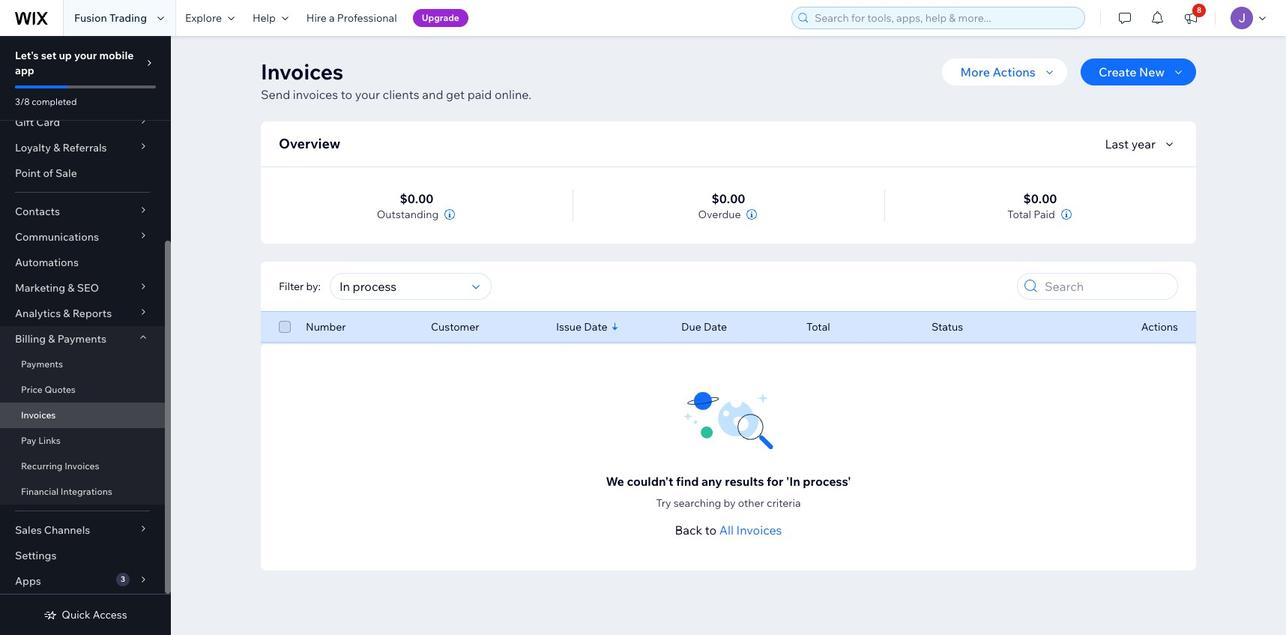 Task type: vqa. For each thing, say whether or not it's contained in the screenshot.
category image to the left
no



Task type: locate. For each thing, give the bounding box(es) containing it.
automations
[[15, 256, 79, 269]]

hire
[[307, 11, 327, 25]]

clients
[[383, 87, 420, 102]]

process'
[[803, 474, 852, 489]]

'in
[[787, 474, 801, 489]]

your left clients
[[355, 87, 380, 102]]

1 $0.00 from the left
[[400, 191, 434, 206]]

hire a professional link
[[298, 0, 406, 36]]

contacts
[[15, 205, 60, 218]]

and
[[422, 87, 444, 102]]

Search field
[[1041, 274, 1174, 299]]

quotes
[[45, 384, 76, 395]]

upgrade
[[422, 12, 460, 23]]

0 horizontal spatial to
[[341, 87, 353, 102]]

$0.00 up overdue
[[712, 191, 746, 206]]

$0.00 for total paid
[[1024, 191, 1058, 206]]

& for analytics
[[63, 307, 70, 320]]

1 horizontal spatial to
[[706, 523, 717, 538]]

2 horizontal spatial $0.00
[[1024, 191, 1058, 206]]

all invoices button
[[720, 521, 783, 539]]

invoices link
[[0, 403, 165, 428]]

let's set up your mobile app
[[15, 49, 134, 77]]

any
[[702, 474, 723, 489]]

total for total paid
[[1008, 208, 1032, 221]]

$0.00 for overdue
[[712, 191, 746, 206]]

invoices inside invoices send invoices to your clients and get paid online.
[[261, 58, 344, 85]]

more actions button
[[943, 58, 1068, 85]]

invoices down pay links link
[[65, 460, 99, 472]]

criteria
[[767, 496, 801, 510]]

all
[[720, 523, 734, 538]]

filter
[[279, 280, 304, 293]]

& for billing
[[48, 332, 55, 346]]

quick
[[62, 608, 91, 622]]

upgrade button
[[413, 9, 469, 27]]

loyalty
[[15, 141, 51, 154]]

settings link
[[0, 543, 165, 568]]

fusion trading
[[74, 11, 147, 25]]

other
[[739, 496, 765, 510]]

0 vertical spatial to
[[341, 87, 353, 102]]

0 vertical spatial total
[[1008, 208, 1032, 221]]

payments up payments link
[[57, 332, 106, 346]]

to inside invoices send invoices to your clients and get paid online.
[[341, 87, 353, 102]]

create
[[1099, 64, 1137, 79]]

0 horizontal spatial actions
[[993, 64, 1036, 79]]

2 date from the left
[[704, 320, 728, 334]]

& inside dropdown button
[[63, 307, 70, 320]]

create new
[[1099, 64, 1165, 79]]

invoices up invoices
[[261, 58, 344, 85]]

we
[[606, 474, 625, 489]]

$0.00
[[400, 191, 434, 206], [712, 191, 746, 206], [1024, 191, 1058, 206]]

date
[[584, 320, 608, 334], [704, 320, 728, 334]]

number
[[306, 320, 346, 334]]

due date
[[682, 320, 728, 334]]

filter by:
[[279, 280, 321, 293]]

gift
[[15, 115, 34, 129]]

& left 'reports'
[[63, 307, 70, 320]]

1 horizontal spatial total
[[1008, 208, 1032, 221]]

date right issue
[[584, 320, 608, 334]]

payments inside popup button
[[57, 332, 106, 346]]

trading
[[109, 11, 147, 25]]

payments
[[57, 332, 106, 346], [21, 358, 63, 370]]

price quotes
[[21, 384, 76, 395]]

& for marketing
[[68, 281, 75, 295]]

hire a professional
[[307, 11, 397, 25]]

0 horizontal spatial $0.00
[[400, 191, 434, 206]]

recurring invoices
[[21, 460, 99, 472]]

0 vertical spatial payments
[[57, 332, 106, 346]]

1 horizontal spatial date
[[704, 320, 728, 334]]

more
[[961, 64, 991, 79]]

due
[[682, 320, 702, 334]]

1 horizontal spatial actions
[[1142, 320, 1179, 334]]

for
[[767, 474, 784, 489]]

0 vertical spatial your
[[74, 49, 97, 62]]

analytics
[[15, 307, 61, 320]]

sale
[[56, 166, 77, 180]]

your right up
[[74, 49, 97, 62]]

point of sale link
[[0, 160, 165, 186]]

overdue
[[699, 208, 741, 221]]

1 horizontal spatial your
[[355, 87, 380, 102]]

1 vertical spatial total
[[807, 320, 831, 334]]

8
[[1198, 5, 1202, 15]]

1 vertical spatial your
[[355, 87, 380, 102]]

3 $0.00 from the left
[[1024, 191, 1058, 206]]

help
[[253, 11, 276, 25]]

more actions
[[961, 64, 1036, 79]]

of
[[43, 166, 53, 180]]

0 horizontal spatial date
[[584, 320, 608, 334]]

marketing & seo button
[[0, 275, 165, 301]]

your inside let's set up your mobile app
[[74, 49, 97, 62]]

to left all
[[706, 523, 717, 538]]

billing & payments button
[[0, 326, 165, 352]]

create new button
[[1081, 58, 1197, 85]]

$0.00 up paid
[[1024, 191, 1058, 206]]

get
[[446, 87, 465, 102]]

back to all invoices
[[675, 523, 783, 538]]

total paid
[[1008, 208, 1056, 221]]

0 horizontal spatial your
[[74, 49, 97, 62]]

date for due date
[[704, 320, 728, 334]]

quick access
[[62, 608, 127, 622]]

invoices send invoices to your clients and get paid online.
[[261, 58, 532, 102]]

invoices
[[261, 58, 344, 85], [21, 409, 56, 421], [65, 460, 99, 472], [737, 523, 783, 538]]

invoices inside invoices link
[[21, 409, 56, 421]]

mobile
[[99, 49, 134, 62]]

sidebar element
[[0, 0, 171, 635]]

& left seo
[[68, 281, 75, 295]]

& inside popup button
[[48, 332, 55, 346]]

actions right more
[[993, 64, 1036, 79]]

& right the billing
[[48, 332, 55, 346]]

communications button
[[0, 224, 165, 250]]

0 horizontal spatial total
[[807, 320, 831, 334]]

actions down search 'field'
[[1142, 320, 1179, 334]]

to right invoices
[[341, 87, 353, 102]]

1 vertical spatial actions
[[1142, 320, 1179, 334]]

invoices up pay links
[[21, 409, 56, 421]]

recurring invoices link
[[0, 454, 165, 479]]

payments up price quotes in the bottom of the page
[[21, 358, 63, 370]]

total
[[1008, 208, 1032, 221], [807, 320, 831, 334]]

last year button
[[1106, 135, 1179, 153]]

$0.00 up outstanding at the top left of the page
[[400, 191, 434, 206]]

searching
[[674, 496, 722, 510]]

loyalty & referrals
[[15, 141, 107, 154]]

None field
[[335, 274, 468, 299]]

1 date from the left
[[584, 320, 608, 334]]

actions
[[993, 64, 1036, 79], [1142, 320, 1179, 334]]

paid
[[468, 87, 492, 102]]

actions inside button
[[993, 64, 1036, 79]]

& right loyalty
[[53, 141, 60, 154]]

results
[[725, 474, 765, 489]]

marketing & seo
[[15, 281, 99, 295]]

pay
[[21, 435, 36, 446]]

new
[[1140, 64, 1165, 79]]

date for issue date
[[584, 320, 608, 334]]

2 $0.00 from the left
[[712, 191, 746, 206]]

0 vertical spatial actions
[[993, 64, 1036, 79]]

professional
[[337, 11, 397, 25]]

date right due
[[704, 320, 728, 334]]

sales channels button
[[0, 517, 165, 543]]

None checkbox
[[279, 318, 291, 336]]

1 horizontal spatial $0.00
[[712, 191, 746, 206]]

to
[[341, 87, 353, 102], [706, 523, 717, 538]]

set
[[41, 49, 57, 62]]



Task type: describe. For each thing, give the bounding box(es) containing it.
price
[[21, 384, 43, 395]]

last
[[1106, 136, 1130, 151]]

automations link
[[0, 250, 165, 275]]

loyalty & referrals button
[[0, 135, 165, 160]]

reports
[[73, 307, 112, 320]]

marketing
[[15, 281, 65, 295]]

gift card button
[[0, 109, 165, 135]]

financial
[[21, 486, 59, 497]]

find
[[676, 474, 699, 489]]

a
[[329, 11, 335, 25]]

invoices down other
[[737, 523, 783, 538]]

customer
[[431, 320, 480, 334]]

card
[[36, 115, 60, 129]]

up
[[59, 49, 72, 62]]

last year
[[1106, 136, 1156, 151]]

sales
[[15, 523, 42, 537]]

fusion
[[74, 11, 107, 25]]

price quotes link
[[0, 377, 165, 403]]

invoices
[[293, 87, 338, 102]]

sales channels
[[15, 523, 90, 537]]

billing & payments
[[15, 332, 106, 346]]

point of sale
[[15, 166, 77, 180]]

help button
[[244, 0, 298, 36]]

by:
[[306, 280, 321, 293]]

Search for tools, apps, help & more... field
[[811, 7, 1081, 28]]

outstanding
[[377, 208, 439, 221]]

gift card
[[15, 115, 60, 129]]

total for total
[[807, 320, 831, 334]]

issue
[[556, 320, 582, 334]]

analytics & reports
[[15, 307, 112, 320]]

contacts button
[[0, 199, 165, 224]]

online.
[[495, 87, 532, 102]]

point
[[15, 166, 41, 180]]

payments link
[[0, 352, 165, 377]]

seo
[[77, 281, 99, 295]]

recurring
[[21, 460, 63, 472]]

let's
[[15, 49, 39, 62]]

couldn't
[[627, 474, 674, 489]]

year
[[1132, 136, 1156, 151]]

overview
[[279, 135, 341, 152]]

3
[[121, 574, 125, 584]]

completed
[[32, 96, 77, 107]]

8 button
[[1175, 0, 1208, 36]]

issue date
[[556, 320, 608, 334]]

try
[[657, 496, 672, 510]]

communications
[[15, 230, 99, 244]]

integrations
[[61, 486, 112, 497]]

& for loyalty
[[53, 141, 60, 154]]

access
[[93, 608, 127, 622]]

invoices inside recurring invoices link
[[65, 460, 99, 472]]

your inside invoices send invoices to your clients and get paid online.
[[355, 87, 380, 102]]

explore
[[185, 11, 222, 25]]

app
[[15, 64, 34, 77]]

1 vertical spatial to
[[706, 523, 717, 538]]

pay links
[[21, 435, 61, 446]]

send
[[261, 87, 290, 102]]

apps
[[15, 574, 41, 588]]

quick access button
[[44, 608, 127, 622]]

3/8
[[15, 96, 30, 107]]

channels
[[44, 523, 90, 537]]

pay links link
[[0, 428, 165, 454]]

financial integrations link
[[0, 479, 165, 505]]

3/8 completed
[[15, 96, 77, 107]]

$0.00 for outstanding
[[400, 191, 434, 206]]

referrals
[[63, 141, 107, 154]]

by
[[724, 496, 736, 510]]

1 vertical spatial payments
[[21, 358, 63, 370]]



